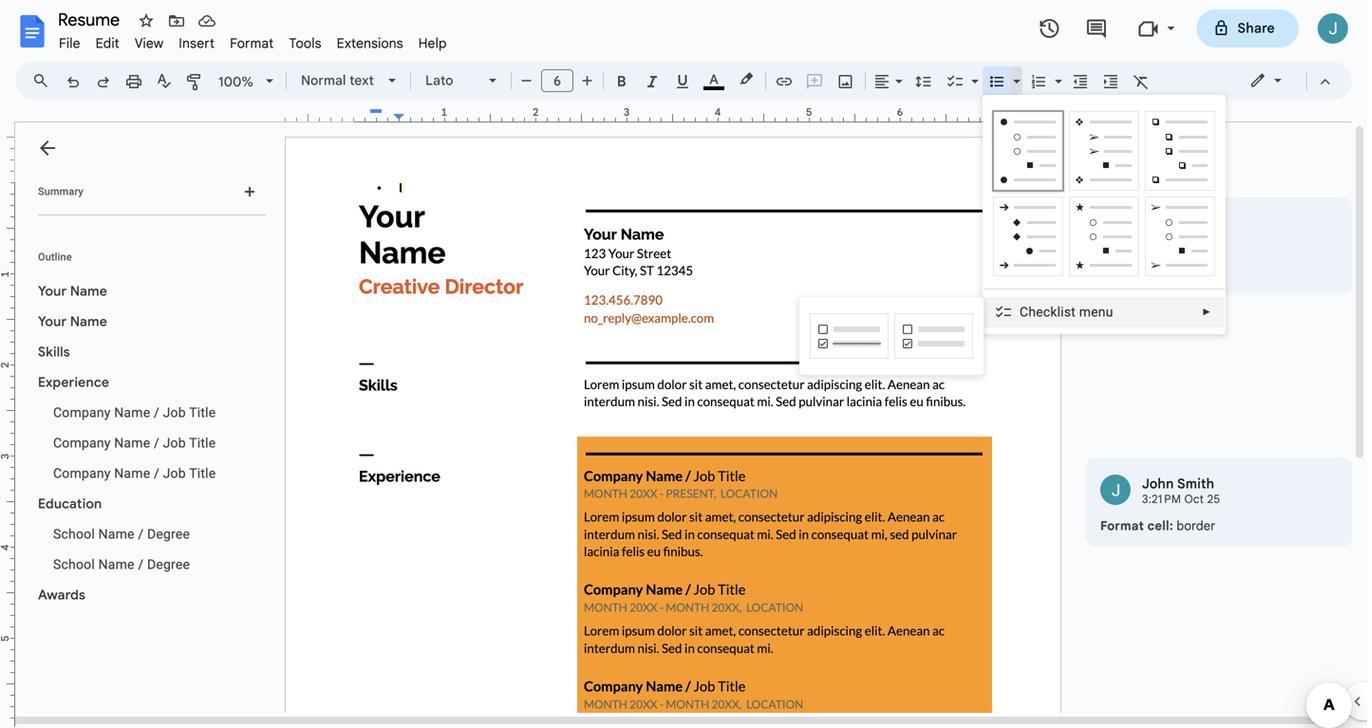 Task type: vqa. For each thing, say whether or not it's contained in the screenshot.
the 25
yes



Task type: describe. For each thing, give the bounding box(es) containing it.
menu bar banner
[[0, 0, 1367, 728]]

1 school from the top
[[53, 526, 95, 542]]

test
[[1105, 260, 1129, 277]]

row 2. column 3. 3d arrow, hollow, square element
[[1145, 197, 1215, 276]]

share
[[1238, 20, 1275, 37]]

view menu item
[[127, 32, 171, 55]]

experience
[[38, 374, 109, 391]]

1 degree from the top
[[147, 526, 190, 542]]

checklist menu h element
[[1020, 304, 1119, 320]]

normal
[[301, 72, 346, 89]]

Zoom field
[[211, 67, 282, 96]]

smith for john smith 3:11 pm oct 25
[[1177, 216, 1215, 232]]

2 degree from the top
[[147, 557, 190, 573]]

summary heading
[[38, 184, 83, 199]]

john for john smith 3:21 pm oct 25
[[1142, 476, 1174, 492]]

normal text
[[301, 72, 374, 89]]

john smith image for john smith 3:21 pm oct 25
[[1100, 475, 1131, 505]]

outline heading
[[15, 250, 273, 276]]

format for format
[[230, 35, 274, 52]]

list containing john smith
[[1085, 197, 1353, 547]]

edit
[[96, 35, 120, 52]]

tools menu item
[[281, 32, 329, 55]]

format menu item
[[222, 32, 281, 55]]

education
[[38, 496, 102, 512]]

1 company name / job title from the top
[[53, 405, 216, 421]]

25 for john smith 3:11 pm oct 25
[[1206, 232, 1219, 246]]

highlight color image
[[736, 67, 757, 90]]

lato option
[[425, 67, 478, 94]]

insert menu item
[[171, 32, 222, 55]]

mode and view toolbar
[[1235, 62, 1341, 100]]

extensions menu item
[[329, 32, 411, 55]]

cell:
[[1148, 518, 1173, 534]]

Font size text field
[[542, 69, 573, 92]]

edit menu item
[[88, 32, 127, 55]]

line & paragraph spacing image
[[913, 67, 935, 94]]

awards
[[38, 587, 85, 603]]

share button
[[1197, 9, 1299, 47]]

row 1. column 1. bullet, hollow, square element
[[992, 110, 1064, 192]]

row 1. column 3. checkbox element
[[1145, 111, 1215, 191]]

help
[[418, 35, 447, 52]]

c
[[1020, 304, 1029, 320]]

1 title from the top
[[189, 405, 216, 421]]

row 1. column 2. crossed diamond, 3d arrow, square element
[[1069, 111, 1139, 191]]

menu bar inside menu bar banner
[[51, 25, 454, 56]]

top margin image
[[0, 138, 14, 188]]

25 for john smith 3:21 pm oct 25
[[1207, 492, 1220, 507]]

2 school name / degree from the top
[[53, 557, 190, 573]]

align image
[[872, 67, 893, 94]]

3:11 pm
[[1142, 232, 1180, 246]]

row 1. column 2. do not strikethrough text when checked element
[[894, 313, 973, 359]]

main toolbar
[[56, 66, 1156, 96]]

john for john smith 3:11 pm oct 25
[[1142, 216, 1174, 232]]

1 job from the top
[[163, 405, 186, 421]]

help menu item
[[411, 32, 454, 55]]

extensions
[[337, 35, 403, 52]]

insert image image
[[835, 67, 857, 94]]

styles list. normal text selected. option
[[301, 67, 377, 94]]

text
[[349, 72, 374, 89]]

john smith 3:21 pm oct 25
[[1142, 476, 1220, 507]]

view
[[135, 35, 164, 52]]

1 your name from the top
[[38, 283, 107, 300]]

john smith 3:11 pm oct 25
[[1142, 216, 1219, 246]]

outline
[[38, 251, 72, 263]]



Task type: locate. For each thing, give the bounding box(es) containing it.
format inside 'menu item'
[[230, 35, 274, 52]]

school up awards
[[53, 557, 95, 573]]

company name / job title
[[53, 405, 216, 421], [53, 435, 216, 451], [53, 466, 216, 481]]

3 company from the top
[[53, 466, 111, 481]]

25 inside the john smith 3:11 pm oct 25
[[1206, 232, 1219, 246]]

skills
[[38, 344, 70, 360]]

oct inside john smith 3:21 pm oct 25
[[1184, 492, 1204, 507]]

25 up border
[[1207, 492, 1220, 507]]

format left cell:
[[1100, 518, 1144, 534]]

document outline element
[[15, 122, 273, 728]]

1 your from the top
[[38, 283, 67, 300]]

application containing share
[[0, 0, 1367, 728]]

john smith image left 3:21 pm on the bottom right of page
[[1100, 475, 1131, 505]]

1 vertical spatial format
[[1100, 518, 1144, 534]]

25
[[1206, 232, 1219, 246], [1207, 492, 1220, 507]]

job
[[163, 405, 186, 421], [163, 435, 186, 451], [163, 466, 186, 481]]

john inside the john smith 3:11 pm oct 25
[[1142, 216, 1174, 232]]

2 vertical spatial title
[[189, 466, 216, 481]]

school name / degree
[[53, 526, 190, 542], [53, 557, 190, 573]]

school
[[53, 526, 95, 542], [53, 557, 95, 573]]

1 vertical spatial john
[[1142, 476, 1174, 492]]

1 vertical spatial your name
[[38, 313, 107, 330]]

0 vertical spatial 25
[[1206, 232, 1219, 246]]

your name down the outline
[[38, 283, 107, 300]]

menu
[[983, 95, 1226, 334]]

john smith image
[[1100, 215, 1131, 245], [1100, 475, 1131, 505]]

►
[[1202, 307, 1212, 318]]

0 vertical spatial school
[[53, 526, 95, 542]]

0 vertical spatial school name / degree
[[53, 526, 190, 542]]

john up format cell: border
[[1142, 476, 1174, 492]]

smith inside the john smith 3:11 pm oct 25
[[1177, 216, 1215, 232]]

tools
[[289, 35, 322, 52]]

oct up border
[[1184, 492, 1204, 507]]

0 vertical spatial john
[[1142, 216, 1174, 232]]

2 your name from the top
[[38, 313, 107, 330]]

c h ecklist menu
[[1020, 304, 1113, 320]]

2 job from the top
[[163, 435, 186, 451]]

border
[[1177, 518, 1216, 534]]

2 vertical spatial company
[[53, 466, 111, 481]]

1 vertical spatial school name / degree
[[53, 557, 190, 573]]

0 vertical spatial john smith image
[[1100, 215, 1131, 245]]

insert
[[179, 35, 215, 52]]

0 vertical spatial title
[[189, 405, 216, 421]]

file
[[59, 35, 80, 52]]

title
[[189, 405, 216, 421], [189, 435, 216, 451], [189, 466, 216, 481]]

lato
[[425, 72, 453, 89]]

smith
[[1177, 216, 1215, 232], [1177, 476, 1215, 492]]

2 john from the top
[[1142, 476, 1174, 492]]

0 vertical spatial job
[[163, 405, 186, 421]]

degree
[[147, 526, 190, 542], [147, 557, 190, 573]]

row
[[990, 108, 1218, 194], [990, 194, 1218, 279], [807, 310, 976, 362]]

row 1. column 1. strikethrough text when checked element
[[810, 313, 889, 359]]

your
[[38, 283, 67, 300], [38, 313, 67, 330]]

your name up skills
[[38, 313, 107, 330]]

your name
[[38, 283, 107, 300], [38, 313, 107, 330]]

1 vertical spatial 25
[[1207, 492, 1220, 507]]

summary
[[38, 186, 83, 197]]

25 right 3:11 pm
[[1206, 232, 1219, 246]]

menu
[[1079, 304, 1113, 320]]

0 vertical spatial company
[[53, 405, 111, 421]]

school name / degree down education
[[53, 526, 190, 542]]

Rename text field
[[51, 8, 131, 30]]

john smith image up "test"
[[1100, 215, 1131, 245]]

1 john smith image from the top
[[1100, 215, 1131, 245]]

2 company name / job title from the top
[[53, 435, 216, 451]]

oct for john smith 3:21 pm oct 25
[[1184, 492, 1204, 507]]

2 company from the top
[[53, 435, 111, 451]]

your down the outline
[[38, 283, 67, 300]]

menu containing c
[[983, 95, 1226, 334]]

smith up border
[[1177, 476, 1215, 492]]

menu bar containing file
[[51, 25, 454, 56]]

row 2. column 1. arrow, diamond, bullet element
[[993, 197, 1063, 276]]

1 vertical spatial title
[[189, 435, 216, 451]]

john smith image for john smith 3:11 pm oct 25
[[1100, 215, 1131, 245]]

2 school from the top
[[53, 557, 95, 573]]

1 company from the top
[[53, 405, 111, 421]]

school down education
[[53, 526, 95, 542]]

1 vertical spatial company
[[53, 435, 111, 451]]

john right "row 2. column 2. star, hollow, square" element
[[1142, 216, 1174, 232]]

Menus field
[[24, 67, 66, 94]]

oct for john smith 3:11 pm oct 25
[[1183, 232, 1203, 246]]

2 smith from the top
[[1177, 476, 1215, 492]]

3 title from the top
[[189, 466, 216, 481]]

3:21 pm
[[1142, 492, 1181, 507]]

0 horizontal spatial format
[[230, 35, 274, 52]]

1 vertical spatial school
[[53, 557, 95, 573]]

file menu item
[[51, 32, 88, 55]]

right margin image
[[987, 107, 1060, 122]]

john
[[1142, 216, 1174, 232], [1142, 476, 1174, 492]]

oct
[[1183, 232, 1203, 246], [1184, 492, 1204, 507]]

2 your from the top
[[38, 313, 67, 330]]

0 vertical spatial company name / job title
[[53, 405, 216, 421]]

0 vertical spatial your name
[[38, 283, 107, 300]]

2 vertical spatial job
[[163, 466, 186, 481]]

format
[[230, 35, 274, 52], [1100, 518, 1144, 534]]

1 school name / degree from the top
[[53, 526, 190, 542]]

oct right 3:11 pm
[[1183, 232, 1203, 246]]

text color image
[[704, 67, 724, 90]]

1 smith from the top
[[1177, 216, 1215, 232]]

1 vertical spatial degree
[[147, 557, 190, 573]]

2 vertical spatial company name / job title
[[53, 466, 216, 481]]

0 vertical spatial degree
[[147, 526, 190, 542]]

menu bar
[[51, 25, 454, 56]]

0 vertical spatial oct
[[1183, 232, 1203, 246]]

left margin image
[[286, 107, 359, 122]]

list
[[1085, 197, 1353, 547]]

h
[[1029, 304, 1036, 320]]

format cell: border
[[1100, 518, 1216, 534]]

Font size field
[[541, 69, 581, 93]]

oct inside the john smith 3:11 pm oct 25
[[1183, 232, 1203, 246]]

3 job from the top
[[163, 466, 186, 481]]

Zoom text field
[[214, 68, 259, 95]]

row 2. column 2. star, hollow, square element
[[1069, 197, 1139, 276]]

/
[[154, 405, 159, 421], [154, 435, 159, 451], [154, 466, 159, 481], [138, 526, 144, 542], [138, 557, 144, 573]]

0 vertical spatial your
[[38, 283, 67, 300]]

your up skills
[[38, 313, 67, 330]]

format up zoom field
[[230, 35, 274, 52]]

smith inside john smith 3:21 pm oct 25
[[1177, 476, 1215, 492]]

name
[[70, 283, 107, 300], [70, 313, 107, 330], [114, 405, 150, 421], [114, 435, 150, 451], [114, 466, 150, 481], [98, 526, 135, 542], [98, 557, 135, 573]]

2 title from the top
[[189, 435, 216, 451]]

school name / degree up awards
[[53, 557, 190, 573]]

25 inside john smith 3:21 pm oct 25
[[1207, 492, 1220, 507]]

ecklist
[[1036, 304, 1076, 320]]

0 vertical spatial format
[[230, 35, 274, 52]]

1 vertical spatial oct
[[1184, 492, 1204, 507]]

2 john smith image from the top
[[1100, 475, 1131, 505]]

1 vertical spatial your
[[38, 313, 67, 330]]

application
[[0, 0, 1367, 728]]

smith down row 1. column 3. checkbox element
[[1177, 216, 1215, 232]]

john inside john smith 3:21 pm oct 25
[[1142, 476, 1174, 492]]

1 horizontal spatial format
[[1100, 518, 1144, 534]]

1 vertical spatial job
[[163, 435, 186, 451]]

0 vertical spatial smith
[[1177, 216, 1215, 232]]

3 company name / job title from the top
[[53, 466, 216, 481]]

1 john from the top
[[1142, 216, 1174, 232]]

1 vertical spatial smith
[[1177, 476, 1215, 492]]

company
[[53, 405, 111, 421], [53, 435, 111, 451], [53, 466, 111, 481]]

1 vertical spatial company name / job title
[[53, 435, 216, 451]]

Star checkbox
[[133, 8, 160, 34]]

smith for john smith 3:21 pm oct 25
[[1177, 476, 1215, 492]]

format for format cell: border
[[1100, 518, 1144, 534]]

1 vertical spatial john smith image
[[1100, 475, 1131, 505]]



